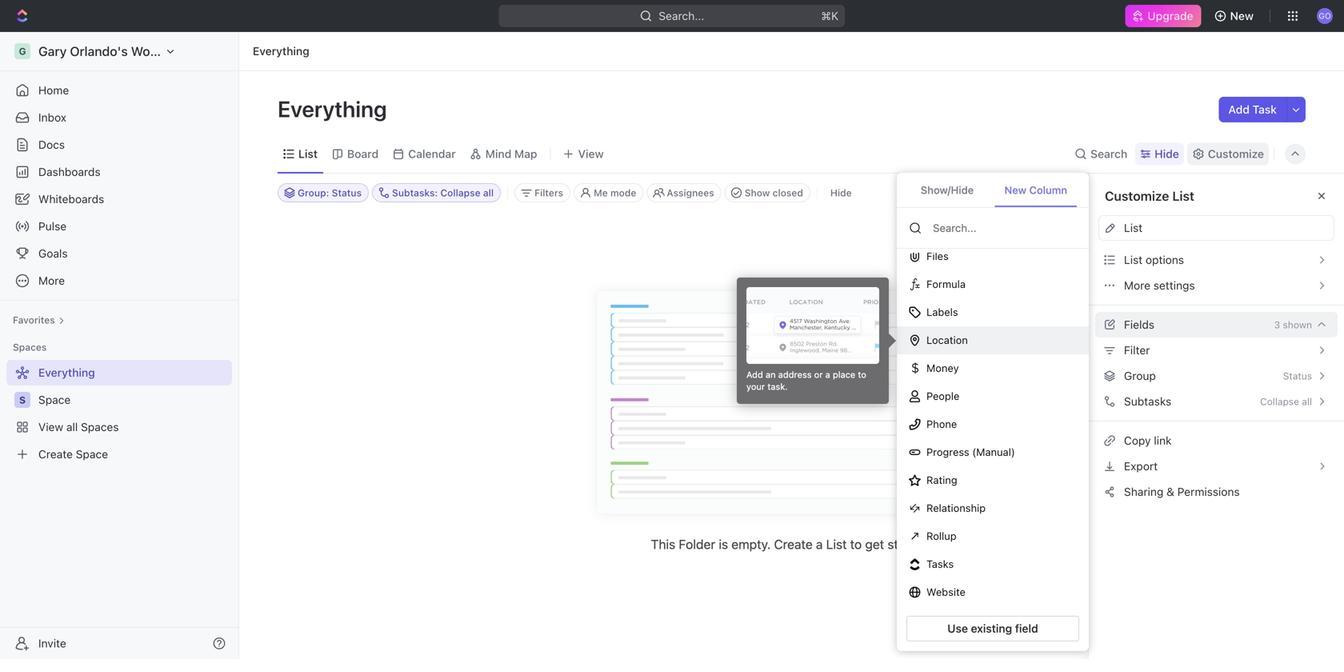 Task type: locate. For each thing, give the bounding box(es) containing it.
progress
[[927, 446, 970, 458]]

money
[[927, 362, 959, 374]]

1 horizontal spatial new
[[1231, 9, 1254, 22]]

0 vertical spatial to
[[858, 370, 867, 380]]

add an address or a place to your task.
[[747, 370, 867, 392]]

0 horizontal spatial view
[[38, 421, 63, 434]]

0 vertical spatial create
[[38, 448, 73, 461]]

1 horizontal spatial create
[[774, 537, 813, 552]]

add inside add an address or a place to your task.
[[747, 370, 763, 380]]

space down view all spaces
[[76, 448, 108, 461]]

add for add an address or a place to your task.
[[747, 370, 763, 380]]

0 vertical spatial space
[[38, 393, 71, 407]]

spaces up create space link
[[81, 421, 119, 434]]

assignees button
[[647, 183, 722, 203]]

space right 's' on the left of page
[[38, 393, 71, 407]]

task
[[1253, 103, 1277, 116]]

new inside new "button"
[[1231, 9, 1254, 22]]

view
[[578, 147, 604, 160], [38, 421, 63, 434]]

show/hide button
[[909, 174, 986, 207]]

to left get
[[851, 537, 862, 552]]

1 vertical spatial new
[[1005, 184, 1027, 196]]

1 vertical spatial create
[[774, 537, 813, 552]]

add
[[1229, 103, 1250, 116], [747, 370, 763, 380]]

create space link
[[6, 442, 229, 467]]

0 horizontal spatial spaces
[[13, 342, 47, 353]]

view inside sidebar navigation
[[38, 421, 63, 434]]

s
[[19, 395, 26, 406]]

list left options
[[1125, 253, 1143, 266]]

1 horizontal spatial status
[[1284, 371, 1313, 382]]

status up "collapse all"
[[1284, 371, 1313, 382]]

1 vertical spatial spaces
[[81, 421, 119, 434]]

1 vertical spatial everything link
[[6, 360, 229, 386]]

0 horizontal spatial status
[[332, 187, 362, 198]]

0 horizontal spatial more
[[38, 274, 65, 287]]

customize inside button
[[1208, 147, 1265, 160]]

0 horizontal spatial everything link
[[6, 360, 229, 386]]

space, , element
[[14, 392, 30, 408]]

new column
[[1005, 184, 1068, 196]]

tab list containing show/hide
[[897, 173, 1089, 208]]

3
[[1275, 319, 1281, 331]]

list options
[[1125, 253, 1185, 266]]

hide inside button
[[831, 187, 852, 198]]

list link
[[295, 143, 318, 165]]

all down mind
[[483, 187, 494, 198]]

view for view
[[578, 147, 604, 160]]

started.
[[888, 537, 933, 552]]

customize down hide dropdown button
[[1105, 188, 1170, 204]]

0 horizontal spatial create
[[38, 448, 73, 461]]

show/hide
[[921, 184, 974, 196]]

fields
[[1125, 318, 1155, 331]]

show
[[745, 187, 770, 198]]

new left column
[[1005, 184, 1027, 196]]

address
[[779, 370, 812, 380]]

board
[[347, 147, 379, 160]]

hide
[[1155, 147, 1180, 160], [831, 187, 852, 198]]

a right or at bottom right
[[826, 370, 831, 380]]

0 horizontal spatial new
[[1005, 184, 1027, 196]]

more inside dropdown button
[[38, 274, 65, 287]]

more button
[[6, 268, 232, 294]]

favorites button
[[6, 311, 71, 330]]

copy link
[[1125, 434, 1172, 447]]

status right group:
[[332, 187, 362, 198]]

space
[[38, 393, 71, 407], [76, 448, 108, 461]]

all for view all spaces
[[66, 421, 78, 434]]

2 vertical spatial all
[[66, 421, 78, 434]]

0 horizontal spatial add
[[747, 370, 763, 380]]

tree
[[6, 360, 232, 467]]

0 vertical spatial view
[[578, 147, 604, 160]]

0 horizontal spatial hide
[[831, 187, 852, 198]]

view up me
[[578, 147, 604, 160]]

assignees
[[667, 187, 715, 198]]

sharing
[[1125, 485, 1164, 499]]

invite
[[38, 637, 66, 650]]

1 vertical spatial add
[[747, 370, 763, 380]]

view inside button
[[578, 147, 604, 160]]

export button
[[1099, 454, 1335, 479]]

customize up "search tasks..." text field
[[1208, 147, 1265, 160]]

empty.
[[732, 537, 771, 552]]

create right the empty.
[[774, 537, 813, 552]]

home link
[[6, 78, 232, 103]]

place
[[833, 370, 856, 380]]

shown
[[1283, 319, 1313, 331]]

tab list
[[897, 173, 1089, 208]]

2 vertical spatial everything
[[38, 366, 95, 379]]

1 vertical spatial all
[[1302, 396, 1313, 407]]

1 horizontal spatial hide
[[1155, 147, 1180, 160]]

0 horizontal spatial collapse
[[441, 187, 481, 198]]

favorites
[[13, 315, 55, 326]]

a left get
[[816, 537, 823, 552]]

1 horizontal spatial all
[[483, 187, 494, 198]]

subtasks
[[1125, 395, 1172, 408]]

view up the create space
[[38, 421, 63, 434]]

1 vertical spatial everything
[[278, 96, 392, 122]]

add inside button
[[1229, 103, 1250, 116]]

folder
[[679, 537, 716, 552]]

filter button
[[1089, 338, 1345, 363]]

status
[[332, 187, 362, 198], [1284, 371, 1313, 382]]

search...
[[659, 9, 705, 22]]

export button
[[1099, 454, 1335, 479]]

1 horizontal spatial add
[[1229, 103, 1250, 116]]

new right upgrade
[[1231, 9, 1254, 22]]

new for new column
[[1005, 184, 1027, 196]]

to right place
[[858, 370, 867, 380]]

0 horizontal spatial a
[[816, 537, 823, 552]]

calendar link
[[405, 143, 456, 165]]

progress (manual)
[[927, 446, 1016, 458]]

collapse all
[[1261, 396, 1313, 407]]

is
[[719, 537, 728, 552]]

tree containing everything
[[6, 360, 232, 467]]

relationship
[[927, 502, 986, 514]]

1 horizontal spatial customize
[[1208, 147, 1265, 160]]

1 horizontal spatial more
[[1125, 279, 1151, 292]]

task.
[[768, 382, 788, 392]]

collapse up copy link "button"
[[1261, 396, 1300, 407]]

map
[[515, 147, 538, 160]]

board link
[[344, 143, 379, 165]]

mind map
[[486, 147, 538, 160]]

more down goals
[[38, 274, 65, 287]]

all down shown
[[1302, 396, 1313, 407]]

to
[[858, 370, 867, 380], [851, 537, 862, 552]]

list
[[299, 147, 318, 160], [1173, 188, 1195, 204], [1125, 221, 1143, 235], [1125, 253, 1143, 266], [827, 537, 847, 552]]

rating
[[927, 474, 958, 486]]

1 horizontal spatial everything link
[[249, 42, 314, 61]]

add task
[[1229, 103, 1277, 116]]

goals
[[38, 247, 68, 260]]

whiteboards link
[[6, 186, 232, 212]]

0 vertical spatial add
[[1229, 103, 1250, 116]]

pulse
[[38, 220, 67, 233]]

1 horizontal spatial view
[[578, 147, 604, 160]]

add left task
[[1229, 103, 1250, 116]]

1 vertical spatial view
[[38, 421, 63, 434]]

me mode button
[[574, 183, 644, 203]]

0 vertical spatial status
[[332, 187, 362, 198]]

list up group:
[[299, 147, 318, 160]]

everything
[[253, 44, 310, 58], [278, 96, 392, 122], [38, 366, 95, 379]]

show closed
[[745, 187, 804, 198]]

list left get
[[827, 537, 847, 552]]

2 horizontal spatial all
[[1302, 396, 1313, 407]]

all up the create space
[[66, 421, 78, 434]]

go button
[[1313, 3, 1338, 29]]

3 shown
[[1275, 319, 1313, 331]]

more down list options on the top right of the page
[[1125, 279, 1151, 292]]

1 vertical spatial customize
[[1105, 188, 1170, 204]]

copy
[[1125, 434, 1151, 447]]

hide up 'customize list'
[[1155, 147, 1180, 160]]

spaces down favorites
[[13, 342, 47, 353]]

1 horizontal spatial a
[[826, 370, 831, 380]]

more for more settings
[[1125, 279, 1151, 292]]

to inside add an address or a place to your task.
[[858, 370, 867, 380]]

everything link
[[249, 42, 314, 61], [6, 360, 229, 386]]

0 vertical spatial customize
[[1208, 147, 1265, 160]]

more inside button
[[1125, 279, 1151, 292]]

1 vertical spatial a
[[816, 537, 823, 552]]

new
[[1231, 9, 1254, 22], [1005, 184, 1027, 196]]

1 horizontal spatial space
[[76, 448, 108, 461]]

people
[[927, 390, 960, 402]]

0 vertical spatial new
[[1231, 9, 1254, 22]]

new inside 'new column' button
[[1005, 184, 1027, 196]]

view all spaces
[[38, 421, 119, 434]]

docs link
[[6, 132, 232, 158]]

1 vertical spatial hide
[[831, 187, 852, 198]]

add up the your
[[747, 370, 763, 380]]

0 horizontal spatial all
[[66, 421, 78, 434]]

hide right closed
[[831, 187, 852, 198]]

create down view all spaces
[[38, 448, 73, 461]]

collapse right the subtasks:
[[441, 187, 481, 198]]

0 vertical spatial a
[[826, 370, 831, 380]]

create space
[[38, 448, 108, 461]]

create inside sidebar navigation
[[38, 448, 73, 461]]

a
[[826, 370, 831, 380], [816, 537, 823, 552]]

search button
[[1070, 143, 1133, 165]]

view all spaces link
[[6, 415, 229, 440]]

website
[[927, 586, 966, 598]]

go
[[1319, 11, 1332, 20]]

new for new
[[1231, 9, 1254, 22]]

1 horizontal spatial collapse
[[1261, 396, 1300, 407]]

1 vertical spatial space
[[76, 448, 108, 461]]

rollup
[[927, 530, 957, 542]]

0 vertical spatial hide
[[1155, 147, 1180, 160]]

0 horizontal spatial customize
[[1105, 188, 1170, 204]]

more
[[38, 274, 65, 287], [1125, 279, 1151, 292]]

customize
[[1208, 147, 1265, 160], [1105, 188, 1170, 204]]

home
[[38, 84, 69, 97]]

0 vertical spatial everything link
[[249, 42, 314, 61]]

column
[[1030, 184, 1068, 196]]

all inside tree
[[66, 421, 78, 434]]



Task type: vqa. For each thing, say whether or not it's contained in the screenshot.
the left Create
yes



Task type: describe. For each thing, give the bounding box(es) containing it.
field
[[1016, 622, 1039, 636]]

use
[[948, 622, 968, 636]]

⌘k
[[822, 9, 839, 22]]

view for view all spaces
[[38, 421, 63, 434]]

1 vertical spatial to
[[851, 537, 862, 552]]

space inside create space link
[[76, 448, 108, 461]]

a inside add an address or a place to your task.
[[826, 370, 831, 380]]

all for collapse all
[[1302, 396, 1313, 407]]

add task button
[[1219, 97, 1287, 122]]

group
[[1125, 369, 1156, 383]]

customize for customize list
[[1105, 188, 1170, 204]]

copy link button
[[1099, 428, 1335, 454]]

formula
[[927, 278, 966, 290]]

0 vertical spatial spaces
[[13, 342, 47, 353]]

files
[[927, 250, 949, 262]]

this
[[651, 537, 676, 552]]

more for more
[[38, 274, 65, 287]]

1 vertical spatial collapse
[[1261, 396, 1300, 407]]

1 horizontal spatial spaces
[[81, 421, 119, 434]]

group: status
[[298, 187, 362, 198]]

this folder is empty. create a list to get started.
[[651, 537, 933, 552]]

view button
[[558, 143, 610, 165]]

orlando's
[[70, 44, 128, 59]]

an
[[766, 370, 776, 380]]

mind
[[486, 147, 512, 160]]

space link
[[38, 387, 229, 413]]

sharing & permissions button
[[1099, 479, 1335, 505]]

list down 'customize list'
[[1125, 221, 1143, 235]]

customize list
[[1105, 188, 1195, 204]]

link
[[1154, 434, 1172, 447]]

new column button
[[995, 174, 1077, 207]]

goals link
[[6, 241, 232, 267]]

permissions
[[1178, 485, 1240, 499]]

use existing field button
[[907, 616, 1080, 642]]

phone
[[927, 418, 957, 430]]

view button
[[558, 135, 610, 173]]

sidebar navigation
[[0, 32, 243, 660]]

more settings button
[[1099, 273, 1335, 299]]

more settings
[[1125, 279, 1195, 292]]

list down hide dropdown button
[[1173, 188, 1195, 204]]

list options button
[[1099, 247, 1335, 273]]

customize for customize
[[1208, 147, 1265, 160]]

workspace
[[131, 44, 197, 59]]

group:
[[298, 187, 329, 198]]

tree inside sidebar navigation
[[6, 360, 232, 467]]

g
[[19, 46, 26, 57]]

upgrade
[[1148, 9, 1194, 22]]

filters button
[[515, 183, 571, 203]]

list inside button
[[1125, 253, 1143, 266]]

inbox link
[[6, 105, 232, 130]]

1 vertical spatial status
[[1284, 371, 1313, 382]]

filters
[[535, 187, 564, 198]]

gary orlando's workspace, , element
[[14, 43, 30, 59]]

Search tasks... text field
[[1145, 181, 1305, 205]]

hide button
[[824, 183, 859, 203]]

get
[[866, 537, 885, 552]]

list inside "link"
[[299, 147, 318, 160]]

search
[[1091, 147, 1128, 160]]

filter button
[[1099, 338, 1335, 363]]

0 horizontal spatial space
[[38, 393, 71, 407]]

show closed button
[[725, 183, 811, 203]]

new button
[[1208, 3, 1264, 29]]

0 vertical spatial all
[[483, 187, 494, 198]]

labels
[[927, 306, 959, 318]]

pulse link
[[6, 214, 232, 239]]

use existing field
[[948, 622, 1039, 636]]

subtasks: collapse all
[[392, 187, 494, 198]]

mode
[[611, 187, 637, 198]]

0 vertical spatial collapse
[[441, 187, 481, 198]]

customize button
[[1188, 143, 1269, 165]]

closed
[[773, 187, 804, 198]]

me mode
[[594, 187, 637, 198]]

hide inside dropdown button
[[1155, 147, 1180, 160]]

subtasks:
[[392, 187, 438, 198]]

whiteboards
[[38, 192, 104, 206]]

dashboards
[[38, 165, 101, 178]]

Search field
[[932, 221, 1077, 235]]

export
[[1125, 460, 1158, 473]]

everything inside sidebar navigation
[[38, 366, 95, 379]]

docs
[[38, 138, 65, 151]]

dashboards link
[[6, 159, 232, 185]]

add for add task
[[1229, 103, 1250, 116]]

filter
[[1125, 344, 1151, 357]]

0 vertical spatial everything
[[253, 44, 310, 58]]

upgrade link
[[1126, 5, 1202, 27]]

tasks
[[927, 558, 954, 570]]

location
[[927, 334, 968, 346]]

gary
[[38, 44, 67, 59]]

or
[[815, 370, 823, 380]]



